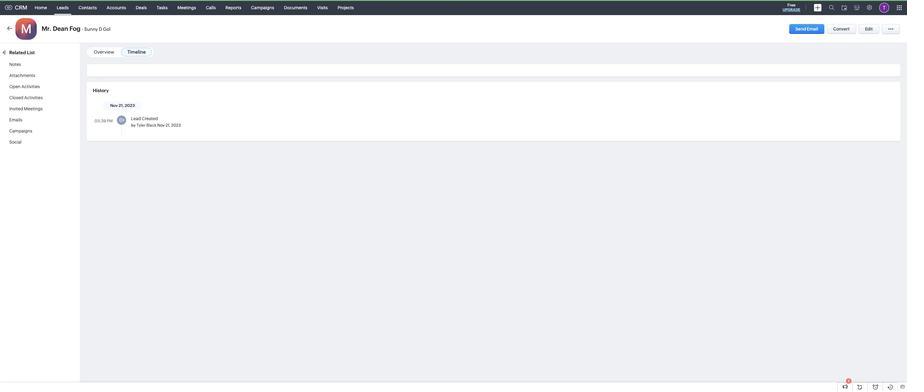 Task type: vqa. For each thing, say whether or not it's contained in the screenshot.
top Type
no



Task type: locate. For each thing, give the bounding box(es) containing it.
lead created by tyler black nov 21, 2023
[[131, 116, 181, 128]]

tasks
[[157, 5, 168, 10]]

invited meetings link
[[9, 106, 43, 111]]

1 vertical spatial nov
[[157, 123, 165, 128]]

0 vertical spatial campaigns
[[251, 5, 274, 10]]

closed activities link
[[9, 95, 43, 100]]

campaigns down the emails link
[[9, 129, 32, 134]]

convert button
[[827, 24, 857, 34]]

notes link
[[9, 62, 21, 67]]

1 vertical spatial 21,
[[166, 123, 170, 128]]

1 horizontal spatial nov
[[157, 123, 165, 128]]

home link
[[30, 0, 52, 15]]

open activities link
[[9, 84, 40, 89]]

profile element
[[876, 0, 894, 15]]

nov right 'black'
[[157, 123, 165, 128]]

03:39 pm
[[95, 119, 113, 123]]

created
[[142, 116, 158, 121]]

0 horizontal spatial campaigns link
[[9, 129, 32, 134]]

0 vertical spatial nov
[[110, 103, 118, 108]]

emails link
[[9, 118, 22, 123]]

2023 up lead
[[125, 103, 135, 108]]

emails
[[9, 118, 22, 123]]

mr.
[[42, 25, 51, 32]]

create menu image
[[815, 4, 822, 11]]

meetings
[[178, 5, 196, 10], [24, 106, 43, 111]]

activities for closed activities
[[24, 95, 43, 100]]

accounts
[[107, 5, 126, 10]]

1 horizontal spatial campaigns link
[[246, 0, 279, 15]]

nov up 'pm'
[[110, 103, 118, 108]]

0 horizontal spatial campaigns
[[9, 129, 32, 134]]

1 horizontal spatial 21,
[[166, 123, 170, 128]]

list
[[27, 50, 35, 55]]

pm
[[107, 119, 113, 123]]

timeline link
[[127, 49, 146, 55]]

crm link
[[5, 4, 27, 11]]

0 horizontal spatial 21,
[[119, 103, 124, 108]]

0 horizontal spatial 2023
[[125, 103, 135, 108]]

nov 21, 2023
[[110, 103, 135, 108]]

campaigns link
[[246, 0, 279, 15], [9, 129, 32, 134]]

1 vertical spatial campaigns link
[[9, 129, 32, 134]]

search image
[[830, 5, 835, 10]]

timeline
[[127, 49, 146, 55]]

create menu element
[[811, 0, 826, 15]]

edit button
[[859, 24, 880, 34]]

1 vertical spatial 2023
[[171, 123, 181, 128]]

tasks link
[[152, 0, 173, 15]]

reports link
[[221, 0, 246, 15]]

0 vertical spatial meetings
[[178, 5, 196, 10]]

1 vertical spatial campaigns
[[9, 129, 32, 134]]

activities up 'invited meetings' link
[[24, 95, 43, 100]]

meetings down 'closed activities'
[[24, 106, 43, 111]]

campaigns
[[251, 5, 274, 10], [9, 129, 32, 134]]

1 vertical spatial meetings
[[24, 106, 43, 111]]

send email button
[[790, 24, 825, 34]]

meetings link
[[173, 0, 201, 15]]

open activities
[[9, 84, 40, 89]]

profile image
[[880, 3, 890, 13]]

0 vertical spatial campaigns link
[[246, 0, 279, 15]]

activities
[[21, 84, 40, 89], [24, 95, 43, 100]]

0 vertical spatial 21,
[[119, 103, 124, 108]]

related
[[9, 50, 26, 55]]

sunny
[[84, 27, 98, 32]]

1 horizontal spatial campaigns
[[251, 5, 274, 10]]

2023 right 'black'
[[171, 123, 181, 128]]

21,
[[119, 103, 124, 108], [166, 123, 170, 128]]

black
[[146, 123, 157, 128]]

deals
[[136, 5, 147, 10]]

free
[[788, 3, 796, 7]]

campaigns link right reports
[[246, 0, 279, 15]]

by
[[131, 123, 136, 128]]

invited
[[9, 106, 23, 111]]

activities up closed activities link
[[21, 84, 40, 89]]

d
[[99, 27, 102, 32]]

dean
[[53, 25, 68, 32]]

campaigns link down the emails link
[[9, 129, 32, 134]]

21, inside lead created by tyler black nov 21, 2023
[[166, 123, 170, 128]]

calls link
[[201, 0, 221, 15]]

meetings left calls link
[[178, 5, 196, 10]]

campaigns right reports link
[[251, 5, 274, 10]]

2023
[[125, 103, 135, 108], [171, 123, 181, 128]]

accounts link
[[102, 0, 131, 15]]

1 vertical spatial activities
[[24, 95, 43, 100]]

m
[[21, 22, 32, 36]]

0 vertical spatial activities
[[21, 84, 40, 89]]

1 horizontal spatial 2023
[[171, 123, 181, 128]]

2
[[849, 380, 850, 383]]

activities for open activities
[[21, 84, 40, 89]]

nov
[[110, 103, 118, 108], [157, 123, 165, 128]]



Task type: describe. For each thing, give the bounding box(es) containing it.
related list
[[9, 50, 36, 55]]

closed activities
[[9, 95, 43, 100]]

crm
[[15, 4, 27, 11]]

reports
[[226, 5, 241, 10]]

projects link
[[333, 0, 359, 15]]

open
[[9, 84, 21, 89]]

03:39
[[95, 119, 106, 123]]

history
[[93, 88, 109, 93]]

documents link
[[279, 0, 313, 15]]

home
[[35, 5, 47, 10]]

attachments link
[[9, 73, 35, 78]]

leads
[[57, 5, 69, 10]]

social link
[[9, 140, 22, 145]]

contacts
[[79, 5, 97, 10]]

gol
[[103, 27, 111, 32]]

notes
[[9, 62, 21, 67]]

nov inside lead created by tyler black nov 21, 2023
[[157, 123, 165, 128]]

visits
[[317, 5, 328, 10]]

convert
[[834, 27, 850, 31]]

send email
[[796, 27, 819, 31]]

calls
[[206, 5, 216, 10]]

visits link
[[313, 0, 333, 15]]

free upgrade
[[783, 3, 801, 12]]

email
[[808, 27, 819, 31]]

2023 inside lead created by tyler black nov 21, 2023
[[171, 123, 181, 128]]

fog
[[69, 25, 81, 32]]

deals link
[[131, 0, 152, 15]]

0 vertical spatial 2023
[[125, 103, 135, 108]]

overview link
[[94, 49, 114, 55]]

documents
[[284, 5, 308, 10]]

send
[[796, 27, 807, 31]]

search element
[[826, 0, 839, 15]]

closed
[[9, 95, 23, 100]]

projects
[[338, 5, 354, 10]]

mr. dean fog - sunny d gol
[[42, 25, 111, 32]]

0 horizontal spatial meetings
[[24, 106, 43, 111]]

1 horizontal spatial meetings
[[178, 5, 196, 10]]

attachments
[[9, 73, 35, 78]]

overview
[[94, 49, 114, 55]]

calendar image
[[842, 5, 848, 10]]

tyler
[[137, 123, 146, 128]]

-
[[82, 27, 83, 32]]

lead
[[131, 116, 141, 121]]

social
[[9, 140, 22, 145]]

campaigns inside campaigns link
[[251, 5, 274, 10]]

0 horizontal spatial nov
[[110, 103, 118, 108]]

edit
[[866, 27, 874, 31]]

contacts link
[[74, 0, 102, 15]]

upgrade
[[783, 8, 801, 12]]

invited meetings
[[9, 106, 43, 111]]

leads link
[[52, 0, 74, 15]]



